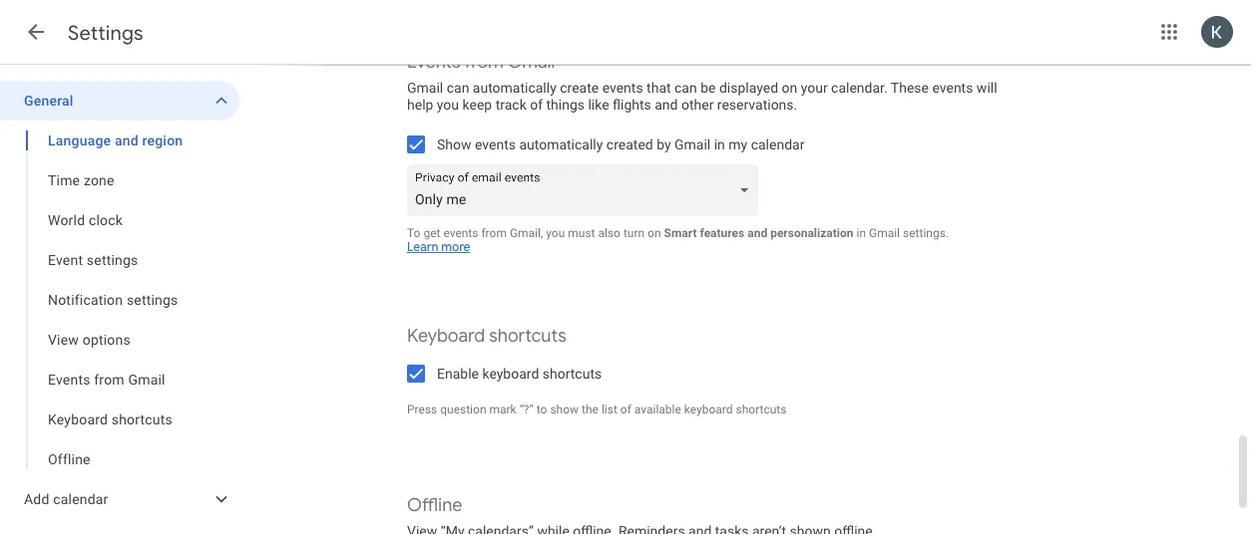 Task type: locate. For each thing, give the bounding box(es) containing it.
2 can from the left
[[675, 80, 697, 97]]

0 vertical spatial of
[[530, 97, 543, 113]]

settings.
[[903, 227, 949, 241]]

shortcuts
[[489, 325, 567, 348], [543, 366, 602, 383], [736, 404, 787, 418], [112, 412, 173, 428]]

more
[[441, 241, 471, 255]]

0 horizontal spatial on
[[648, 227, 661, 241]]

keyboard shortcuts
[[407, 325, 567, 348], [48, 412, 173, 428]]

world clock
[[48, 212, 123, 229]]

displayed
[[719, 80, 778, 97]]

offline down press
[[407, 495, 462, 518]]

0 horizontal spatial keyboard
[[48, 412, 108, 428]]

0 vertical spatial keyboard shortcuts
[[407, 325, 567, 348]]

keyboard right available
[[684, 404, 733, 418]]

automatically
[[473, 80, 557, 97], [519, 137, 603, 153]]

1 vertical spatial events
[[48, 372, 90, 388]]

you right the help
[[437, 97, 459, 113]]

calendar right add
[[53, 491, 108, 508]]

create
[[560, 80, 599, 97]]

can right the help
[[447, 80, 469, 97]]

0 vertical spatial and
[[655, 97, 678, 113]]

gmail left 'keep'
[[407, 80, 443, 97]]

events right "show"
[[475, 137, 516, 153]]

keyboard up enable
[[407, 325, 485, 348]]

also
[[598, 227, 621, 241]]

1 horizontal spatial offline
[[407, 495, 462, 518]]

on right turn
[[648, 227, 661, 241]]

in inside to get events from gmail, you must also turn on smart features and personalization in gmail settings. learn more
[[857, 227, 866, 241]]

reservations.
[[717, 97, 798, 113]]

1 can from the left
[[447, 80, 469, 97]]

1 vertical spatial keyboard shortcuts
[[48, 412, 173, 428]]

0 vertical spatial you
[[437, 97, 459, 113]]

to
[[537, 404, 547, 418]]

from inside events from gmail gmail can automatically create events that can be displayed on your calendar. these events will help you keep track of things like flights and other reservations.
[[464, 51, 504, 74]]

in right personalization
[[857, 227, 866, 241]]

keyboard
[[407, 325, 485, 348], [48, 412, 108, 428]]

1 horizontal spatial can
[[675, 80, 697, 97]]

from up 'keep'
[[464, 51, 504, 74]]

my
[[729, 137, 748, 153]]

from left 'gmail,'
[[481, 227, 507, 241]]

on
[[782, 80, 798, 97], [648, 227, 661, 241]]

automatically left the create at the top left of the page
[[473, 80, 557, 97]]

you left must
[[546, 227, 565, 241]]

on inside to get events from gmail, you must also turn on smart features and personalization in gmail settings. learn more
[[648, 227, 661, 241]]

0 vertical spatial in
[[714, 137, 725, 153]]

and right "features"
[[748, 227, 768, 241]]

1 horizontal spatial keyboard
[[407, 325, 485, 348]]

keyboard shortcuts down events from gmail
[[48, 412, 173, 428]]

be
[[701, 80, 716, 97]]

1 horizontal spatial on
[[782, 80, 798, 97]]

events
[[407, 51, 461, 74], [48, 372, 90, 388]]

must
[[568, 227, 595, 241]]

on inside events from gmail gmail can automatically create events that can be displayed on your calendar. these events will help you keep track of things like flights and other reservations.
[[782, 80, 798, 97]]

zone
[[84, 172, 114, 189]]

0 horizontal spatial keyboard shortcuts
[[48, 412, 173, 428]]

can left be
[[675, 80, 697, 97]]

settings up notification settings
[[87, 252, 138, 268]]

offline up "add calendar"
[[48, 452, 90, 468]]

1 vertical spatial calendar
[[53, 491, 108, 508]]

in left my
[[714, 137, 725, 153]]

1 vertical spatial of
[[621, 404, 632, 418]]

event
[[48, 252, 83, 268]]

0 horizontal spatial can
[[447, 80, 469, 97]]

events left will
[[933, 80, 973, 97]]

0 vertical spatial offline
[[48, 452, 90, 468]]

go back image
[[24, 20, 48, 44]]

0 horizontal spatial offline
[[48, 452, 90, 468]]

gmail left the settings.
[[869, 227, 900, 241]]

mark
[[489, 404, 517, 418]]

from down 'options'
[[94, 372, 125, 388]]

offline
[[48, 452, 90, 468], [407, 495, 462, 518]]

0 vertical spatial keyboard
[[482, 366, 539, 383]]

0 horizontal spatial events
[[48, 372, 90, 388]]

smart
[[664, 227, 697, 241]]

1 horizontal spatial you
[[546, 227, 565, 241]]

can
[[447, 80, 469, 97], [675, 80, 697, 97]]

of
[[530, 97, 543, 113], [621, 404, 632, 418]]

1 horizontal spatial in
[[857, 227, 866, 241]]

event settings
[[48, 252, 138, 268]]

0 vertical spatial automatically
[[473, 80, 557, 97]]

0 vertical spatial keyboard
[[407, 325, 485, 348]]

calendar
[[751, 137, 805, 153], [53, 491, 108, 508]]

1 vertical spatial and
[[115, 132, 139, 149]]

press question mark "?" to show the list of available keyboard shortcuts
[[407, 404, 787, 418]]

0 horizontal spatial and
[[115, 132, 139, 149]]

2 horizontal spatial and
[[748, 227, 768, 241]]

of right track
[[530, 97, 543, 113]]

region
[[142, 132, 183, 149]]

tree containing general
[[0, 81, 240, 536]]

events right the get
[[443, 227, 478, 241]]

keyboard up mark
[[482, 366, 539, 383]]

learn more link
[[407, 241, 471, 255]]

2 vertical spatial and
[[748, 227, 768, 241]]

like
[[588, 97, 609, 113]]

events up the help
[[407, 51, 461, 74]]

gmail up track
[[508, 51, 555, 74]]

will
[[977, 80, 998, 97]]

1 horizontal spatial calendar
[[751, 137, 805, 153]]

0 vertical spatial events
[[407, 51, 461, 74]]

enable
[[437, 366, 479, 383]]

1 vertical spatial from
[[481, 227, 507, 241]]

group containing language and region
[[0, 121, 240, 480]]

available
[[634, 404, 681, 418]]

0 vertical spatial settings
[[87, 252, 138, 268]]

gmail right by
[[675, 137, 711, 153]]

calendar.
[[831, 80, 888, 97]]

0 horizontal spatial of
[[530, 97, 543, 113]]

from
[[464, 51, 504, 74], [481, 227, 507, 241], [94, 372, 125, 388]]

and left other on the top right of page
[[655, 97, 678, 113]]

0 vertical spatial on
[[782, 80, 798, 97]]

1 horizontal spatial keyboard shortcuts
[[407, 325, 567, 348]]

automatically down things
[[519, 137, 603, 153]]

options
[[83, 332, 131, 348]]

keyboard shortcuts up enable
[[407, 325, 567, 348]]

1 vertical spatial keyboard
[[684, 404, 733, 418]]

0 horizontal spatial calendar
[[53, 491, 108, 508]]

show events automatically created by gmail in my calendar
[[437, 137, 805, 153]]

by
[[657, 137, 671, 153]]

keyboard
[[482, 366, 539, 383], [684, 404, 733, 418]]

0 vertical spatial from
[[464, 51, 504, 74]]

keyboard down events from gmail
[[48, 412, 108, 428]]

0 vertical spatial calendar
[[751, 137, 805, 153]]

1 vertical spatial automatically
[[519, 137, 603, 153]]

events inside events from gmail gmail can automatically create events that can be displayed on your calendar. these events will help you keep track of things like flights and other reservations.
[[407, 51, 461, 74]]

you
[[437, 97, 459, 113], [546, 227, 565, 241]]

1 vertical spatial keyboard
[[48, 412, 108, 428]]

0 horizontal spatial keyboard
[[482, 366, 539, 383]]

1 horizontal spatial events
[[407, 51, 461, 74]]

1 vertical spatial you
[[546, 227, 565, 241]]

2 vertical spatial from
[[94, 372, 125, 388]]

gmail,
[[510, 227, 543, 241]]

events
[[602, 80, 643, 97], [933, 80, 973, 97], [475, 137, 516, 153], [443, 227, 478, 241]]

1 vertical spatial settings
[[127, 292, 178, 308]]

tree
[[0, 81, 240, 536]]

gmail
[[508, 51, 555, 74], [407, 80, 443, 97], [675, 137, 711, 153], [869, 227, 900, 241], [128, 372, 165, 388]]

settings
[[87, 252, 138, 268], [127, 292, 178, 308]]

and
[[655, 97, 678, 113], [115, 132, 139, 149], [748, 227, 768, 241]]

settings up 'options'
[[127, 292, 178, 308]]

1 horizontal spatial and
[[655, 97, 678, 113]]

and left region
[[115, 132, 139, 149]]

1 vertical spatial on
[[648, 227, 661, 241]]

on left your
[[782, 80, 798, 97]]

None field
[[407, 165, 766, 217]]

in
[[714, 137, 725, 153], [857, 227, 866, 241]]

calendar right my
[[751, 137, 805, 153]]

view options
[[48, 332, 131, 348]]

events down view
[[48, 372, 90, 388]]

created
[[607, 137, 653, 153]]

0 horizontal spatial you
[[437, 97, 459, 113]]

gmail down 'options'
[[128, 372, 165, 388]]

features
[[700, 227, 745, 241]]

these
[[891, 80, 929, 97]]

of right the list
[[621, 404, 632, 418]]

0 horizontal spatial in
[[714, 137, 725, 153]]

group
[[0, 121, 240, 480]]

1 horizontal spatial keyboard
[[684, 404, 733, 418]]

add
[[24, 491, 49, 508]]

1 vertical spatial offline
[[407, 495, 462, 518]]

settings heading
[[68, 20, 143, 45]]

1 vertical spatial in
[[857, 227, 866, 241]]

settings
[[68, 20, 143, 45]]



Task type: vqa. For each thing, say whether or not it's contained in the screenshot.
from inside "Events from Gmail Gmail can automatically create events that can be displayed on your calendar. These events will help you keep track of things like flights and other reservations."
yes



Task type: describe. For each thing, give the bounding box(es) containing it.
help
[[407, 97, 433, 113]]

keep
[[463, 97, 492, 113]]

language
[[48, 132, 111, 149]]

the
[[582, 404, 599, 418]]

events from gmail gmail can automatically create events that can be displayed on your calendar. these events will help you keep track of things like flights and other reservations.
[[407, 51, 998, 113]]

your
[[801, 80, 828, 97]]

gmail inside to get events from gmail, you must also turn on smart features and personalization in gmail settings. learn more
[[869, 227, 900, 241]]

to
[[407, 227, 421, 241]]

notification settings
[[48, 292, 178, 308]]

and inside to get events from gmail, you must also turn on smart features and personalization in gmail settings. learn more
[[748, 227, 768, 241]]

enable keyboard shortcuts
[[437, 366, 602, 383]]

from inside to get events from gmail, you must also turn on smart features and personalization in gmail settings. learn more
[[481, 227, 507, 241]]

events left that
[[602, 80, 643, 97]]

you inside events from gmail gmail can automatically create events that can be displayed on your calendar. these events will help you keep track of things like flights and other reservations.
[[437, 97, 459, 113]]

learn
[[407, 241, 439, 255]]

show
[[550, 404, 579, 418]]

world
[[48, 212, 85, 229]]

press
[[407, 404, 437, 418]]

time
[[48, 172, 80, 189]]

of inside events from gmail gmail can automatically create events that can be displayed on your calendar. these events will help you keep track of things like flights and other reservations.
[[530, 97, 543, 113]]

show
[[437, 137, 472, 153]]

time zone
[[48, 172, 114, 189]]

general
[[24, 92, 73, 109]]

add calendar
[[24, 491, 108, 508]]

personalization
[[771, 227, 854, 241]]

things
[[546, 97, 585, 113]]

get
[[424, 227, 440, 241]]

events for events from gmail
[[48, 372, 90, 388]]

from for events from gmail gmail can automatically create events that can be displayed on your calendar. these events will help you keep track of things like flights and other reservations.
[[464, 51, 504, 74]]

notification
[[48, 292, 123, 308]]

view
[[48, 332, 79, 348]]

list
[[602, 404, 618, 418]]

and inside events from gmail gmail can automatically create events that can be displayed on your calendar. these events will help you keep track of things like flights and other reservations.
[[655, 97, 678, 113]]

question
[[440, 404, 486, 418]]

other
[[682, 97, 714, 113]]

turn
[[624, 227, 645, 241]]

general tree item
[[0, 81, 240, 121]]

to get events from gmail, you must also turn on smart features and personalization in gmail settings. learn more
[[407, 227, 949, 255]]

language and region
[[48, 132, 183, 149]]

events inside to get events from gmail, you must also turn on smart features and personalization in gmail settings. learn more
[[443, 227, 478, 241]]

automatically inside events from gmail gmail can automatically create events that can be displayed on your calendar. these events will help you keep track of things like flights and other reservations.
[[473, 80, 557, 97]]

track
[[496, 97, 527, 113]]

events for events from gmail gmail can automatically create events that can be displayed on your calendar. these events will help you keep track of things like flights and other reservations.
[[407, 51, 461, 74]]

from for events from gmail
[[94, 372, 125, 388]]

settings for notification settings
[[127, 292, 178, 308]]

that
[[647, 80, 671, 97]]

events from gmail
[[48, 372, 165, 388]]

"?"
[[520, 404, 534, 418]]

clock
[[89, 212, 123, 229]]

settings for event settings
[[87, 252, 138, 268]]

1 horizontal spatial of
[[621, 404, 632, 418]]

flights
[[613, 97, 651, 113]]

you inside to get events from gmail, you must also turn on smart features and personalization in gmail settings. learn more
[[546, 227, 565, 241]]



